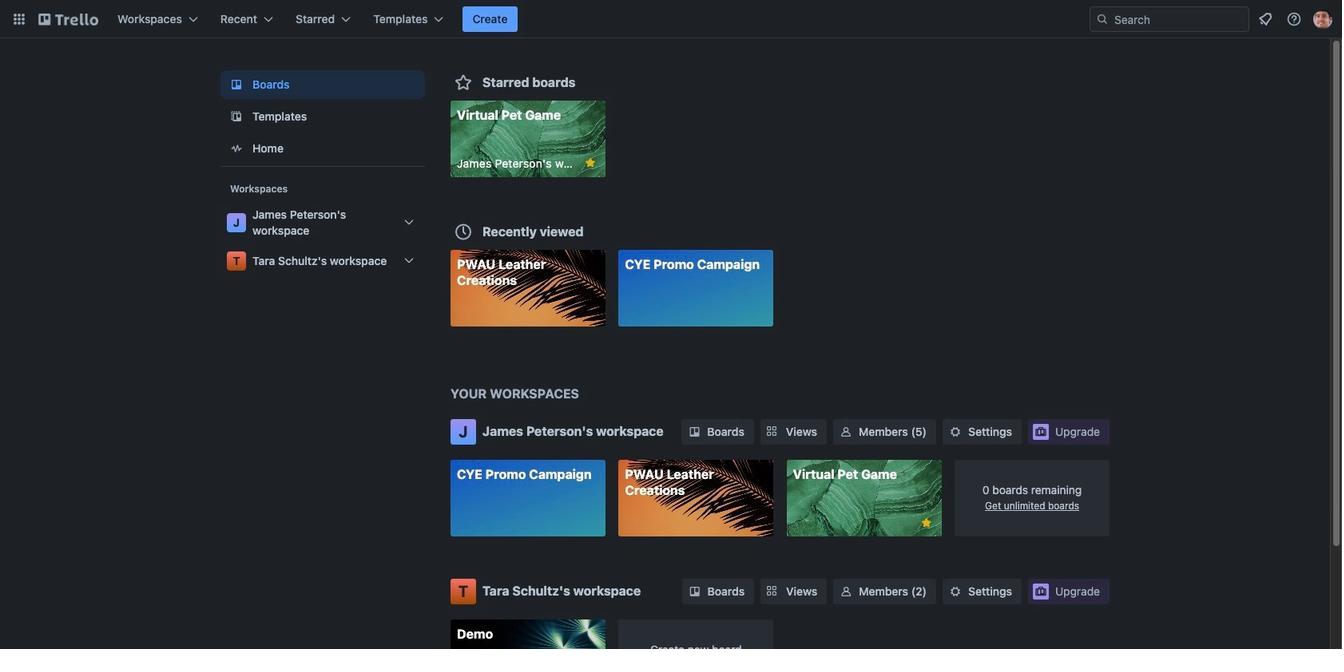 Task type: locate. For each thing, give the bounding box(es) containing it.
0 notifications image
[[1256, 10, 1275, 29]]

click to unstar this board. it will be removed from your starred list. image
[[583, 156, 597, 170]]

open information menu image
[[1286, 11, 1302, 27]]

search image
[[1096, 13, 1109, 26]]

sm image
[[687, 424, 703, 440], [687, 584, 703, 600], [948, 584, 964, 600]]

sm image
[[838, 424, 854, 440], [948, 424, 964, 440], [838, 584, 854, 600]]

primary element
[[0, 0, 1342, 38]]

james peterson (jamespeterson93) image
[[1313, 10, 1333, 29]]

Search field
[[1090, 6, 1250, 32]]



Task type: describe. For each thing, give the bounding box(es) containing it.
home image
[[227, 139, 246, 158]]

board image
[[227, 75, 246, 94]]

back to home image
[[38, 6, 98, 32]]

template board image
[[227, 107, 246, 126]]



Task type: vqa. For each thing, say whether or not it's contained in the screenshot.
the is
no



